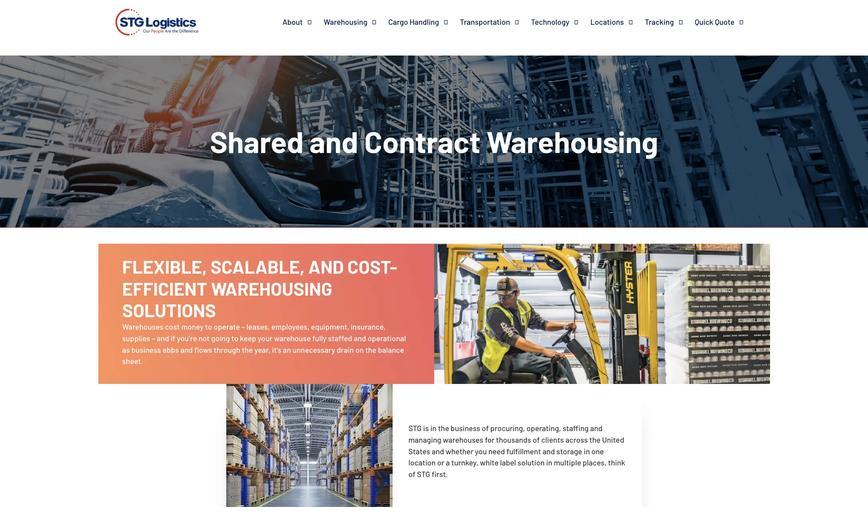 Task type: locate. For each thing, give the bounding box(es) containing it.
1 vertical spatial in
[[584, 447, 590, 457]]

in right solution
[[547, 459, 553, 468]]

tracking
[[645, 17, 675, 26]]

1 horizontal spatial business
[[451, 424, 481, 433]]

across
[[566, 436, 588, 445]]

insurance,
[[351, 323, 386, 332]]

solutions
[[122, 299, 216, 321]]

going
[[211, 334, 230, 343]]

quick quote link
[[695, 17, 756, 27]]

of up for
[[482, 424, 489, 433]]

efficient
[[122, 278, 208, 300]]

sheet.
[[122, 357, 143, 366]]

– down warehouses
[[152, 334, 155, 343]]

business up warehouses
[[451, 424, 481, 433]]

2 vertical spatial in
[[547, 459, 553, 468]]

0 vertical spatial warehousing
[[324, 17, 368, 26]]

1 vertical spatial business
[[451, 424, 481, 433]]

drain
[[337, 346, 354, 355]]

states
[[409, 447, 431, 457]]

to up the not
[[205, 323, 212, 332]]

0 vertical spatial –
[[242, 323, 245, 332]]

flows
[[194, 346, 212, 355]]

2 horizontal spatial in
[[584, 447, 590, 457]]

business
[[132, 346, 161, 355], [451, 424, 481, 433]]

warehousing link
[[324, 17, 389, 27]]

0 horizontal spatial to
[[205, 323, 212, 332]]

solution
[[518, 459, 545, 468]]

business down the supplies
[[132, 346, 161, 355]]

0 horizontal spatial of
[[409, 470, 416, 480]]

leases,
[[247, 323, 270, 332]]

of down operating, at bottom right
[[533, 436, 540, 445]]

1 horizontal spatial –
[[242, 323, 245, 332]]

1 vertical spatial of
[[533, 436, 540, 445]]

money
[[181, 323, 204, 332]]

and
[[310, 124, 359, 159], [309, 256, 344, 278], [157, 334, 169, 343], [354, 334, 366, 343], [181, 346, 193, 355], [591, 424, 603, 433], [432, 447, 445, 457], [543, 447, 555, 457]]

warehousing
[[324, 17, 368, 26], [487, 124, 659, 159], [211, 278, 333, 300]]

0 horizontal spatial –
[[152, 334, 155, 343]]

multiple
[[554, 459, 582, 468]]

the down keep
[[242, 346, 253, 355]]

the
[[242, 346, 253, 355], [366, 346, 377, 355], [438, 424, 450, 433], [590, 436, 601, 445]]

– up keep
[[242, 323, 245, 332]]

thousands
[[496, 436, 532, 445]]

1 vertical spatial –
[[152, 334, 155, 343]]

shared and contract warehousing
[[210, 124, 659, 159]]

0 horizontal spatial business
[[132, 346, 161, 355]]

to
[[205, 323, 212, 332], [232, 334, 239, 343]]

clients
[[542, 436, 564, 445]]

on
[[356, 346, 364, 355]]

warehousing inside warehousing 'link'
[[324, 17, 368, 26]]

0 vertical spatial of
[[482, 424, 489, 433]]

0 horizontal spatial in
[[431, 424, 437, 433]]

2 vertical spatial warehousing
[[211, 278, 333, 300]]

stg is in the business of procuring, operating, staffing and managing warehouses for thousands of clients across the united states and whether you need fulfillment and storage in one location or a turnkey, white label solution in multiple places, think of stg first.
[[409, 424, 626, 480]]

not
[[199, 334, 210, 343]]

–
[[242, 323, 245, 332], [152, 334, 155, 343]]

warehousing inside flexible, scalable, and cost- efficient warehousing solutions warehouses cost money to operate – leases, employees, equipment, insurance, supplies – and if you're not going to keep your warehouse fully staffed and operational as business ebbs and flows through the year, it's an unnecessary drain on the balance sheet.
[[211, 278, 333, 300]]

in
[[431, 424, 437, 433], [584, 447, 590, 457], [547, 459, 553, 468]]

need
[[489, 447, 505, 457]]

0 vertical spatial business
[[132, 346, 161, 355]]

cargo handling link
[[389, 17, 460, 27]]

quote
[[716, 17, 735, 26]]

think
[[609, 459, 626, 468]]

staffed
[[328, 334, 353, 343]]

stg
[[409, 424, 422, 433], [417, 470, 431, 480]]

1 vertical spatial stg
[[417, 470, 431, 480]]

1 vertical spatial warehousing
[[487, 124, 659, 159]]

a
[[446, 459, 450, 468]]

contract
[[365, 124, 481, 159]]

stg left is
[[409, 424, 422, 433]]

stg down location
[[417, 470, 431, 480]]

in left one at the bottom of page
[[584, 447, 590, 457]]

to left keep
[[232, 334, 239, 343]]

stg usa image
[[113, 0, 201, 47]]

cost
[[165, 323, 180, 332]]

procuring,
[[491, 424, 526, 433]]

year,
[[255, 346, 271, 355]]

business inside stg is in the business of procuring, operating, staffing and managing warehouses for thousands of clients across the united states and whether you need fulfillment and storage in one location or a turnkey, white label solution in multiple places, think of stg first.
[[451, 424, 481, 433]]

turnkey,
[[452, 459, 479, 468]]

keep
[[240, 334, 256, 343]]

in right is
[[431, 424, 437, 433]]

of down location
[[409, 470, 416, 480]]

2 vertical spatial of
[[409, 470, 416, 480]]

cargo handling
[[389, 17, 439, 26]]

locations
[[591, 17, 624, 26]]

unnecessary
[[293, 346, 335, 355]]

operating,
[[527, 424, 562, 433]]

ebbs
[[163, 346, 179, 355]]

of
[[482, 424, 489, 433], [533, 436, 540, 445], [409, 470, 416, 480]]

1 horizontal spatial to
[[232, 334, 239, 343]]



Task type: vqa. For each thing, say whether or not it's contained in the screenshot.
2 inside NOTICE: Tropical Storm Idalia Southeast Operational Update 2
no



Task type: describe. For each thing, give the bounding box(es) containing it.
the up one at the bottom of page
[[590, 436, 601, 445]]

cost-
[[348, 256, 398, 278]]

supplies
[[122, 334, 150, 343]]

cargo
[[389, 17, 408, 26]]

about
[[283, 17, 303, 26]]

flexible,
[[122, 256, 207, 278]]

business inside flexible, scalable, and cost- efficient warehousing solutions warehouses cost money to operate – leases, employees, equipment, insurance, supplies – and if you're not going to keep your warehouse fully staffed and operational as business ebbs and flows through the year, it's an unnecessary drain on the balance sheet.
[[132, 346, 161, 355]]

shared
[[210, 124, 304, 159]]

quick quote
[[695, 17, 735, 26]]

employees,
[[272, 323, 310, 332]]

operational
[[368, 334, 406, 343]]

an
[[283, 346, 291, 355]]

places,
[[583, 459, 607, 468]]

transportation link
[[460, 17, 531, 27]]

2 horizontal spatial of
[[533, 436, 540, 445]]

white
[[480, 459, 499, 468]]

1 vertical spatial to
[[232, 334, 239, 343]]

transportation
[[460, 17, 511, 26]]

the right is
[[438, 424, 450, 433]]

balance
[[378, 346, 405, 355]]

flexible, scalable, and cost- efficient warehousing solutions warehouses cost money to operate – leases, employees, equipment, insurance, supplies – and if you're not going to keep your warehouse fully staffed and operational as business ebbs and flows through the year, it's an unnecessary drain on the balance sheet.
[[122, 256, 406, 366]]

staffing
[[563, 424, 589, 433]]

scalable,
[[211, 256, 305, 278]]

equipment,
[[311, 323, 350, 332]]

your
[[258, 334, 273, 343]]

whether
[[446, 447, 474, 457]]

you're
[[177, 334, 197, 343]]

as
[[122, 346, 130, 355]]

or
[[438, 459, 445, 468]]

quick
[[695, 17, 714, 26]]

if
[[171, 334, 176, 343]]

the right on
[[366, 346, 377, 355]]

fully
[[313, 334, 327, 343]]

first.
[[432, 470, 448, 480]]

you
[[475, 447, 487, 457]]

through
[[214, 346, 240, 355]]

location
[[409, 459, 436, 468]]

0 vertical spatial stg
[[409, 424, 422, 433]]

warehouse
[[274, 334, 311, 343]]

operate
[[214, 323, 240, 332]]

warehouses
[[122, 323, 164, 332]]

storage
[[557, 447, 583, 457]]

1 horizontal spatial in
[[547, 459, 553, 468]]

0 vertical spatial to
[[205, 323, 212, 332]]

managing
[[409, 436, 442, 445]]

about link
[[283, 17, 324, 27]]

0 vertical spatial in
[[431, 424, 437, 433]]

tracking link
[[645, 17, 695, 27]]

it's
[[272, 346, 282, 355]]

label
[[501, 459, 516, 468]]

united
[[603, 436, 625, 445]]

fulfillment
[[507, 447, 542, 457]]

warehouses
[[443, 436, 484, 445]]

locations link
[[591, 17, 645, 27]]

is
[[424, 424, 429, 433]]

1 horizontal spatial of
[[482, 424, 489, 433]]

handling
[[410, 17, 439, 26]]

technology
[[531, 17, 570, 26]]

technology link
[[531, 17, 591, 27]]

for
[[485, 436, 495, 445]]

one
[[592, 447, 604, 457]]



